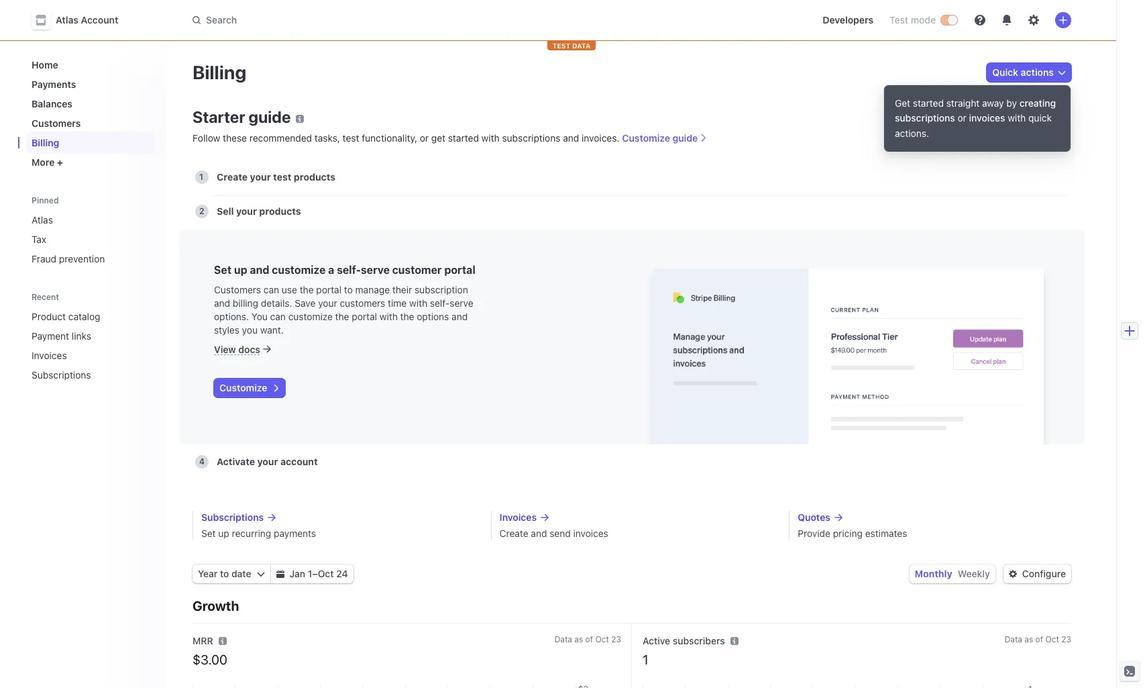 Task type: describe. For each thing, give the bounding box(es) containing it.
2 horizontal spatial portal
[[445, 264, 476, 276]]

get
[[895, 97, 911, 109]]

1 horizontal spatial or
[[958, 112, 967, 124]]

0 vertical spatial test
[[343, 132, 359, 144]]

manage
[[356, 284, 390, 295]]

notifications image
[[1002, 15, 1013, 26]]

and up billing
[[250, 264, 269, 276]]

0 horizontal spatial 1
[[199, 172, 203, 182]]

2
[[199, 206, 204, 216]]

a
[[328, 264, 334, 276]]

balances
[[32, 98, 72, 109]]

test mode
[[890, 14, 936, 26]]

0 horizontal spatial oct
[[318, 568, 334, 579]]

1 horizontal spatial billing
[[193, 61, 247, 83]]

date
[[232, 568, 251, 579]]

weekly
[[958, 568, 991, 579]]

customers for customers can use the portal to manage their subscription and billing details. save your customers time with self-serve options. you can customize the portal with the options and styles you want.
[[214, 284, 261, 295]]

account
[[281, 456, 318, 467]]

actions
[[1021, 66, 1055, 78]]

starter guide
[[193, 107, 291, 126]]

save
[[295, 297, 316, 309]]

mrr
[[193, 635, 213, 646]]

data for $3.00
[[555, 634, 573, 644]]

set up and customize a self-serve customer portal
[[214, 264, 476, 276]]

+
[[57, 156, 63, 168]]

and left invoices.
[[563, 132, 580, 144]]

starter
[[193, 107, 245, 126]]

to inside customers can use the portal to manage their subscription and billing details. save your customers time with self-serve options. you can customize the portal with the options and styles you want.
[[344, 284, 353, 295]]

0 horizontal spatial started
[[448, 132, 479, 144]]

serve inside customers can use the portal to manage their subscription and billing details. save your customers time with self-serve options. you can customize the portal with the options and styles you want.
[[450, 297, 474, 309]]

0 horizontal spatial self-
[[337, 264, 361, 276]]

0 vertical spatial serve
[[361, 264, 390, 276]]

send
[[550, 528, 571, 539]]

guide for starter guide
[[249, 107, 291, 126]]

as for $3.00
[[575, 634, 583, 644]]

billing link
[[26, 132, 155, 154]]

home link
[[26, 54, 155, 76]]

with down time at the left of the page
[[380, 311, 398, 322]]

payments
[[32, 79, 76, 90]]

Search text field
[[185, 8, 563, 33]]

year
[[198, 568, 218, 579]]

you
[[252, 311, 268, 322]]

23 for $3.00
[[612, 634, 622, 644]]

product catalog link
[[26, 305, 136, 328]]

active subscribers
[[643, 635, 725, 646]]

growth
[[193, 598, 239, 614]]

24
[[336, 568, 348, 579]]

and left send
[[531, 528, 547, 539]]

with inside with quick actions.
[[1008, 112, 1027, 124]]

fraud prevention link
[[26, 248, 155, 270]]

0 vertical spatial products
[[294, 171, 336, 183]]

billing
[[233, 297, 258, 309]]

time
[[388, 297, 407, 309]]

view docs
[[214, 344, 260, 355]]

configure button
[[1004, 565, 1072, 583]]

quotes link
[[798, 511, 1072, 524]]

recent
[[32, 292, 59, 302]]

quick
[[993, 66, 1019, 78]]

atlas account button
[[32, 11, 132, 30]]

options
[[417, 311, 449, 322]]

2 vertical spatial 1
[[643, 652, 649, 667]]

monthly weekly
[[915, 568, 991, 579]]

1 horizontal spatial the
[[335, 311, 349, 322]]

subscriptions link inside recent element
[[26, 364, 136, 386]]

follow
[[193, 132, 220, 144]]

0 horizontal spatial invoices link
[[26, 344, 136, 367]]

4
[[199, 456, 205, 467]]

creating
[[1020, 97, 1057, 109]]

provide pricing estimates
[[798, 528, 908, 539]]

customize for customize guide
[[623, 132, 671, 144]]

balances link
[[26, 93, 155, 115]]

customize button
[[214, 379, 285, 398]]

want.
[[260, 324, 284, 336]]

customize for customize
[[220, 382, 268, 394]]

1 horizontal spatial subscriptions link
[[201, 511, 475, 524]]

actions.
[[895, 127, 930, 139]]

away
[[983, 97, 1005, 109]]

create for create and send invoices
[[500, 528, 529, 539]]

1 horizontal spatial portal
[[352, 311, 377, 322]]

view docs link
[[214, 344, 271, 355]]

data for 1
[[1005, 634, 1023, 644]]

developers link
[[818, 9, 879, 31]]

pinned element
[[26, 209, 155, 270]]

to inside "popup button"
[[220, 568, 229, 579]]

set for set up and customize a self-serve customer portal
[[214, 264, 232, 276]]

2 horizontal spatial the
[[401, 311, 415, 322]]

23 for 1
[[1062, 634, 1072, 644]]

more
[[32, 156, 55, 168]]

quotes
[[798, 512, 831, 523]]

styles
[[214, 324, 240, 336]]

product catalog
[[32, 311, 100, 322]]

settings image
[[1029, 15, 1040, 26]]

svg image for year to date
[[257, 570, 265, 578]]

create and send invoices
[[500, 528, 609, 539]]

payment links
[[32, 330, 91, 342]]

payments
[[274, 528, 316, 539]]

these
[[223, 132, 247, 144]]

your inside customers can use the portal to manage their subscription and billing details. save your customers time with self-serve options. you can customize the portal with the options and styles you want.
[[318, 297, 337, 309]]

atlas account
[[56, 14, 118, 26]]

oct for $3.00
[[596, 634, 609, 644]]

activate your account
[[217, 456, 318, 467]]

get
[[432, 132, 446, 144]]

with quick actions.
[[895, 112, 1053, 139]]

subscribers
[[673, 635, 725, 646]]

0 horizontal spatial the
[[300, 284, 314, 295]]

estimates
[[866, 528, 908, 539]]

prevention
[[59, 253, 105, 264]]

Search search field
[[185, 8, 563, 33]]

configure
[[1023, 568, 1067, 579]]

billing inside billing link
[[32, 137, 59, 148]]

1 horizontal spatial subscriptions
[[201, 512, 264, 523]]

details.
[[261, 297, 292, 309]]



Task type: vqa. For each thing, say whether or not it's contained in the screenshot.
customize
yes



Task type: locate. For each thing, give the bounding box(es) containing it.
0 horizontal spatial guide
[[249, 107, 291, 126]]

product
[[32, 311, 66, 322]]

0 vertical spatial can
[[264, 284, 279, 295]]

1 horizontal spatial invoices
[[500, 512, 537, 523]]

tax link
[[26, 228, 155, 250]]

svg image right the date
[[257, 570, 265, 578]]

0 horizontal spatial of
[[586, 634, 593, 644]]

atlas inside pinned element
[[32, 214, 53, 226]]

quick actions
[[993, 66, 1055, 78]]

0 horizontal spatial serve
[[361, 264, 390, 276]]

products down create your test products
[[259, 205, 301, 217]]

self-
[[337, 264, 361, 276], [430, 297, 450, 309]]

0 vertical spatial set
[[214, 264, 232, 276]]

monthly
[[915, 568, 953, 579]]

payment links link
[[26, 325, 136, 347]]

as for 1
[[1025, 634, 1034, 644]]

set up recurring payments
[[201, 528, 316, 539]]

started right get on the right of page
[[914, 97, 944, 109]]

billing up starter
[[193, 61, 247, 83]]

billing
[[193, 61, 247, 83], [32, 137, 59, 148]]

home
[[32, 59, 58, 70]]

0 vertical spatial atlas
[[56, 14, 79, 26]]

their
[[393, 284, 412, 295]]

pricing
[[834, 528, 863, 539]]

0 horizontal spatial as
[[575, 634, 583, 644]]

svg image inside configure "button"
[[1009, 570, 1017, 578]]

core navigation links element
[[26, 54, 155, 173]]

your left account
[[257, 456, 278, 467]]

0 vertical spatial subscriptions
[[32, 369, 91, 381]]

quick actions button
[[988, 63, 1072, 82]]

1 horizontal spatial data
[[1005, 634, 1023, 644]]

with down by
[[1008, 112, 1027, 124]]

with right get at the left top
[[482, 132, 500, 144]]

svg image left configure
[[1009, 570, 1017, 578]]

set
[[214, 264, 232, 276], [201, 528, 216, 539]]

subscriptions inside recent element
[[32, 369, 91, 381]]

you
[[242, 324, 258, 336]]

pinned
[[32, 195, 59, 205]]

1 svg image from the left
[[257, 570, 265, 578]]

1 vertical spatial portal
[[316, 284, 342, 295]]

the up "save"
[[300, 284, 314, 295]]

1 vertical spatial subscriptions
[[201, 512, 264, 523]]

options.
[[214, 311, 249, 322]]

invoices down payment
[[32, 350, 67, 361]]

straight
[[947, 97, 980, 109]]

1 down active
[[643, 652, 649, 667]]

1 vertical spatial up
[[218, 528, 229, 539]]

customers
[[32, 117, 81, 129], [214, 284, 261, 295]]

0 vertical spatial create
[[217, 171, 248, 183]]

0 vertical spatial to
[[344, 284, 353, 295]]

atlas
[[56, 14, 79, 26], [32, 214, 53, 226]]

customers down balances on the top left of page
[[32, 117, 81, 129]]

test
[[553, 42, 571, 50]]

0 vertical spatial subscriptions link
[[26, 364, 136, 386]]

1 right jan
[[308, 568, 312, 579]]

1 horizontal spatial to
[[344, 284, 353, 295]]

0 vertical spatial self-
[[337, 264, 361, 276]]

up for and
[[234, 264, 247, 276]]

atlas for atlas
[[32, 214, 53, 226]]

1 horizontal spatial 23
[[1062, 634, 1072, 644]]

0 vertical spatial invoices
[[32, 350, 67, 361]]

create up sell at left top
[[217, 171, 248, 183]]

get started straight away by
[[895, 97, 1020, 109]]

0 horizontal spatial data as of oct 23
[[555, 634, 622, 644]]

0 vertical spatial customize
[[272, 264, 326, 276]]

year to date
[[198, 568, 251, 579]]

invoices
[[32, 350, 67, 361], [500, 512, 537, 523]]

1 vertical spatial or
[[420, 132, 429, 144]]

invoices.
[[582, 132, 620, 144]]

1 vertical spatial invoices
[[574, 528, 609, 539]]

guide
[[249, 107, 291, 126], [673, 132, 698, 144]]

active
[[643, 635, 671, 646]]

weekly button
[[958, 568, 991, 579]]

customize
[[272, 264, 326, 276], [288, 311, 333, 322]]

to
[[344, 284, 353, 295], [220, 568, 229, 579]]

your for test
[[250, 171, 271, 183]]

1 vertical spatial invoices link
[[500, 511, 774, 524]]

recent navigation links element
[[18, 286, 166, 386]]

customize inside customers can use the portal to manage their subscription and billing details. save your customers time with self-serve options. you can customize the portal with the options and styles you want.
[[288, 311, 333, 322]]

1 data from the left
[[555, 634, 573, 644]]

1
[[199, 172, 203, 182], [308, 568, 312, 579], [643, 652, 649, 667]]

provide
[[798, 528, 831, 539]]

0 horizontal spatial invoices
[[574, 528, 609, 539]]

can up details.
[[264, 284, 279, 295]]

by
[[1007, 97, 1018, 109]]

0 horizontal spatial subscriptions link
[[26, 364, 136, 386]]

subscriptions link
[[26, 364, 136, 386], [201, 511, 475, 524]]

your right "save"
[[318, 297, 337, 309]]

oct for 1
[[1046, 634, 1060, 644]]

1 horizontal spatial 1
[[308, 568, 312, 579]]

recent element
[[18, 305, 166, 386]]

0 vertical spatial customers
[[32, 117, 81, 129]]

sell
[[217, 205, 234, 217]]

create for create your test products
[[217, 171, 248, 183]]

1 horizontal spatial invoices link
[[500, 511, 774, 524]]

1 vertical spatial create
[[500, 528, 529, 539]]

create
[[217, 171, 248, 183], [500, 528, 529, 539]]

0 vertical spatial portal
[[445, 264, 476, 276]]

test down recommended
[[273, 171, 292, 183]]

2 of from the left
[[1036, 634, 1044, 644]]

2 svg image from the left
[[1009, 570, 1017, 578]]

1 data as of oct 23 from the left
[[555, 634, 622, 644]]

the down time at the left of the page
[[401, 311, 415, 322]]

svg image
[[257, 570, 265, 578], [1009, 570, 1017, 578]]

invoices inside recent element
[[32, 350, 67, 361]]

0 vertical spatial customize
[[623, 132, 671, 144]]

1 horizontal spatial as
[[1025, 634, 1034, 644]]

up for recurring
[[218, 528, 229, 539]]

of for 1
[[1036, 634, 1044, 644]]

1 vertical spatial to
[[220, 568, 229, 579]]

activate
[[217, 456, 255, 467]]

your for products
[[236, 205, 257, 217]]

help image
[[975, 15, 986, 26]]

billing up more +
[[32, 137, 59, 148]]

0 vertical spatial 1
[[199, 172, 203, 182]]

to up customers
[[344, 284, 353, 295]]

1 vertical spatial subscriptions
[[502, 132, 561, 144]]

0 vertical spatial invoices link
[[26, 344, 136, 367]]

customers
[[340, 297, 386, 309]]

recurring
[[232, 528, 271, 539]]

customize guide
[[623, 132, 698, 144]]

1 horizontal spatial customers
[[214, 284, 261, 295]]

1 horizontal spatial atlas
[[56, 14, 79, 26]]

mode
[[911, 14, 936, 26]]

jan
[[290, 568, 306, 579]]

data
[[573, 42, 591, 50]]

1 horizontal spatial guide
[[673, 132, 698, 144]]

invoices up create and send invoices
[[500, 512, 537, 523]]

customize down "save"
[[288, 311, 333, 322]]

1 vertical spatial subscriptions link
[[201, 511, 475, 524]]

your up sell your products
[[250, 171, 271, 183]]

0 horizontal spatial invoices
[[32, 350, 67, 361]]

portal down "a"
[[316, 284, 342, 295]]

svg image
[[276, 570, 284, 578]]

started
[[914, 97, 944, 109], [448, 132, 479, 144]]

1 horizontal spatial serve
[[450, 297, 474, 309]]

1 horizontal spatial test
[[343, 132, 359, 144]]

2 as from the left
[[1025, 634, 1034, 644]]

year to date button
[[193, 565, 270, 583]]

1 vertical spatial invoices
[[500, 512, 537, 523]]

create left send
[[500, 528, 529, 539]]

with up options
[[410, 297, 428, 309]]

more +
[[32, 156, 63, 168]]

and up 'options.'
[[214, 297, 230, 309]]

follow these recommended tasks, test functionality, or get started with subscriptions and invoices.
[[193, 132, 620, 144]]

customers link
[[26, 112, 155, 134]]

1 vertical spatial atlas
[[32, 214, 53, 226]]

0 horizontal spatial subscriptions
[[502, 132, 561, 144]]

2 23 from the left
[[1062, 634, 1072, 644]]

subscriptions link down payment links link in the left of the page
[[26, 364, 136, 386]]

0 horizontal spatial subscriptions
[[32, 369, 91, 381]]

up left recurring
[[218, 528, 229, 539]]

and right options
[[452, 311, 468, 322]]

1 vertical spatial self-
[[430, 297, 450, 309]]

self- inside customers can use the portal to manage their subscription and billing details. save your customers time with self-serve options. you can customize the portal with the options and styles you want.
[[430, 297, 450, 309]]

products down tasks,
[[294, 171, 336, 183]]

fraud
[[32, 253, 56, 264]]

1 vertical spatial customers
[[214, 284, 261, 295]]

docs
[[239, 344, 260, 355]]

self- down subscription at the left top of page
[[430, 297, 450, 309]]

atlas left account
[[56, 14, 79, 26]]

0 vertical spatial guide
[[249, 107, 291, 126]]

0 vertical spatial invoices
[[970, 112, 1006, 124]]

1 horizontal spatial customize
[[623, 132, 671, 144]]

data
[[555, 634, 573, 644], [1005, 634, 1023, 644]]

1 horizontal spatial started
[[914, 97, 944, 109]]

1 as from the left
[[575, 634, 583, 644]]

your right sell at left top
[[236, 205, 257, 217]]

atlas inside button
[[56, 14, 79, 26]]

1 vertical spatial test
[[273, 171, 292, 183]]

create your test products
[[217, 171, 336, 183]]

your for account
[[257, 456, 278, 467]]

1 vertical spatial serve
[[450, 297, 474, 309]]

subscriptions link up the payments
[[201, 511, 475, 524]]

1 horizontal spatial svg image
[[1009, 570, 1017, 578]]

0 horizontal spatial to
[[220, 568, 229, 579]]

portal up subscription at the left top of page
[[445, 264, 476, 276]]

oct left 24
[[318, 568, 334, 579]]

1 23 from the left
[[612, 634, 622, 644]]

set for set up recurring payments
[[201, 528, 216, 539]]

oct left active
[[596, 634, 609, 644]]

customers inside customers can use the portal to manage their subscription and billing details. save your customers time with self-serve options. you can customize the portal with the options and styles you want.
[[214, 284, 261, 295]]

customize right invoices.
[[623, 132, 671, 144]]

invoices right send
[[574, 528, 609, 539]]

customers inside core navigation links element
[[32, 117, 81, 129]]

to right year
[[220, 568, 229, 579]]

atlas down pinned
[[32, 214, 53, 226]]

subscriptions down payment links
[[32, 369, 91, 381]]

0 horizontal spatial 23
[[612, 634, 622, 644]]

2 vertical spatial portal
[[352, 311, 377, 322]]

and
[[563, 132, 580, 144], [250, 264, 269, 276], [214, 297, 230, 309], [452, 311, 468, 322], [531, 528, 547, 539]]

1 vertical spatial billing
[[32, 137, 59, 148]]

subscriptions up recurring
[[201, 512, 264, 523]]

1 horizontal spatial create
[[500, 528, 529, 539]]

or left get at the left top
[[420, 132, 429, 144]]

up up billing
[[234, 264, 247, 276]]

0 horizontal spatial atlas
[[32, 214, 53, 226]]

the down customers
[[335, 311, 349, 322]]

1 horizontal spatial invoices
[[970, 112, 1006, 124]]

2 data from the left
[[1005, 634, 1023, 644]]

data as of oct 23 for 1
[[1005, 634, 1072, 644]]

1 up 2 at the top left of the page
[[199, 172, 203, 182]]

invoices down away
[[970, 112, 1006, 124]]

2 data as of oct 23 from the left
[[1005, 634, 1072, 644]]

tasks,
[[315, 132, 340, 144]]

0 vertical spatial billing
[[193, 61, 247, 83]]

data as of oct 23 for $3.00
[[555, 634, 622, 644]]

self- right "a"
[[337, 264, 361, 276]]

customers for customers
[[32, 117, 81, 129]]

sell your products
[[217, 205, 301, 217]]

0 horizontal spatial create
[[217, 171, 248, 183]]

oct down configure
[[1046, 634, 1060, 644]]

1 vertical spatial can
[[270, 311, 286, 322]]

customize down view docs link
[[220, 382, 268, 394]]

data as of oct 23
[[555, 634, 622, 644], [1005, 634, 1072, 644]]

1 vertical spatial guide
[[673, 132, 698, 144]]

customize up use at the left
[[272, 264, 326, 276]]

1 vertical spatial customize
[[288, 311, 333, 322]]

0 vertical spatial started
[[914, 97, 944, 109]]

test right tasks,
[[343, 132, 359, 144]]

1 horizontal spatial up
[[234, 264, 247, 276]]

fraud prevention
[[32, 253, 105, 264]]

customers up billing
[[214, 284, 261, 295]]

1 vertical spatial products
[[259, 205, 301, 217]]

1 horizontal spatial self-
[[430, 297, 450, 309]]

developers
[[823, 14, 874, 26]]

svg image for configure
[[1009, 570, 1017, 578]]

customers can use the portal to manage their subscription and billing details. save your customers time with self-serve options. you can customize the portal with the options and styles you want.
[[214, 284, 474, 336]]

customize
[[623, 132, 671, 144], [220, 382, 268, 394]]

or down straight
[[958, 112, 967, 124]]

subscriptions
[[895, 112, 956, 124], [502, 132, 561, 144]]

serve up manage
[[361, 264, 390, 276]]

customer
[[392, 264, 442, 276]]

subscriptions inside creating subscriptions
[[895, 112, 956, 124]]

catalog
[[68, 311, 100, 322]]

portal down customers
[[352, 311, 377, 322]]

1 vertical spatial customize
[[220, 382, 268, 394]]

the
[[300, 284, 314, 295], [335, 311, 349, 322], [401, 311, 415, 322]]

started right get at the left top
[[448, 132, 479, 144]]

search
[[206, 14, 237, 26]]

set up 'options.'
[[214, 264, 232, 276]]

0 vertical spatial or
[[958, 112, 967, 124]]

account
[[81, 14, 118, 26]]

functionality,
[[362, 132, 418, 144]]

0 horizontal spatial portal
[[316, 284, 342, 295]]

serve down subscription at the left top of page
[[450, 297, 474, 309]]

0 horizontal spatial data
[[555, 634, 573, 644]]

2 horizontal spatial 1
[[643, 652, 649, 667]]

or
[[958, 112, 967, 124], [420, 132, 429, 144]]

test
[[343, 132, 359, 144], [273, 171, 292, 183]]

svg image inside year to date "popup button"
[[257, 570, 265, 578]]

0 horizontal spatial or
[[420, 132, 429, 144]]

pinned navigation links element
[[26, 189, 158, 270]]

view
[[214, 344, 236, 355]]

customize inside customize button
[[220, 382, 268, 394]]

atlas for atlas account
[[56, 14, 79, 26]]

customize guide link
[[623, 132, 708, 144]]

links
[[72, 330, 91, 342]]

1 horizontal spatial oct
[[596, 634, 609, 644]]

1 horizontal spatial data as of oct 23
[[1005, 634, 1072, 644]]

0 horizontal spatial customers
[[32, 117, 81, 129]]

subscription
[[415, 284, 468, 295]]

1 of from the left
[[586, 634, 593, 644]]

guide for customize guide
[[673, 132, 698, 144]]

0 horizontal spatial billing
[[32, 137, 59, 148]]

can down details.
[[270, 311, 286, 322]]

of for $3.00
[[586, 634, 593, 644]]

set up year
[[201, 528, 216, 539]]

1 vertical spatial started
[[448, 132, 479, 144]]

1 vertical spatial 1
[[308, 568, 312, 579]]



